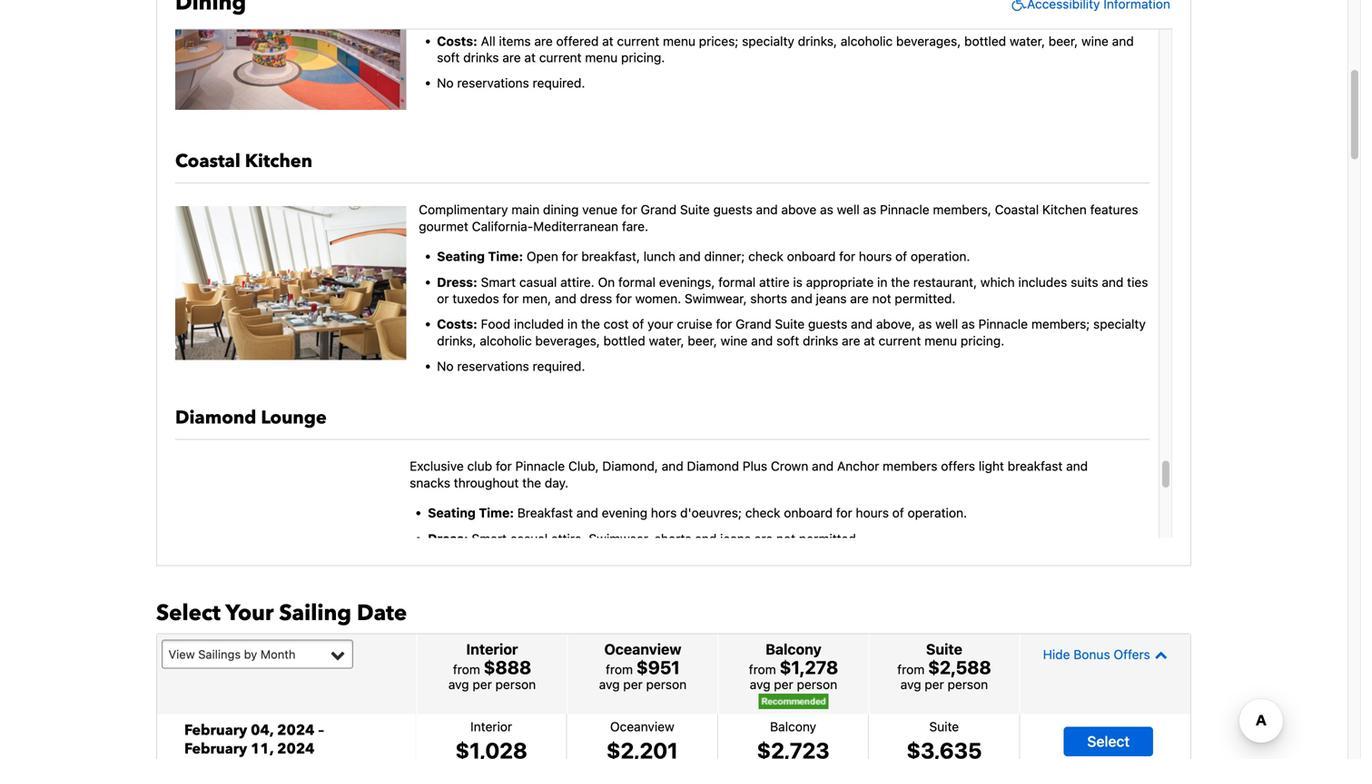 Task type: locate. For each thing, give the bounding box(es) containing it.
from left $888
[[453, 662, 480, 677]]

seating down gourmet
[[437, 249, 485, 264]]

avg left $888
[[448, 677, 469, 692]]

interior inside "interior from $888 avg per person"
[[466, 641, 518, 658]]

the left cost
[[581, 317, 600, 332]]

wheelchair image
[[1007, 0, 1027, 13]]

guests up "dinner;"
[[713, 202, 753, 217]]

1 horizontal spatial pricing.
[[961, 333, 1005, 348]]

breakfast,
[[581, 249, 640, 264]]

1 horizontal spatial water,
[[1010, 33, 1045, 48]]

menu left prices;
[[663, 33, 696, 48]]

grand
[[641, 202, 677, 217], [736, 317, 772, 332]]

0 horizontal spatial specialty
[[742, 33, 795, 48]]

february
[[184, 720, 247, 740]]

costs: left 'all'
[[437, 33, 478, 48]]

per for $951
[[623, 677, 643, 692]]

not up above,
[[872, 291, 891, 306]]

2 horizontal spatial menu
[[925, 333, 957, 348]]

permitted. inside smart casual attire. on formal evenings, formal attire is appropriate in the restaurant, which includes suits and ties or tuxedos for men, and dress for women. swimwear, shorts and jeans are not permitted.
[[895, 291, 956, 306]]

for up fare.
[[621, 202, 637, 217]]

seating down snacks
[[428, 505, 476, 520]]

menu inside food included in the cost of your cruise for grand suite guests and above, as well as pinnacle members; specialty drinks, alcoholic beverages, bottled water, beer, wine and soft drinks are at current menu pricing.
[[925, 333, 957, 348]]

water, down wheelchair 'image'
[[1010, 33, 1045, 48]]

1 vertical spatial in
[[567, 317, 578, 332]]

check up attire
[[748, 249, 784, 264]]

smart inside smart casual attire. on formal evenings, formal attire is appropriate in the restaurant, which includes suits and ties or tuxedos for men, and dress for women. swimwear, shorts and jeans are not permitted.
[[481, 274, 516, 289]]

pinnacle left members,
[[880, 202, 930, 217]]

0 vertical spatial dress:
[[437, 274, 477, 289]]

balcony down recommended image
[[770, 719, 817, 734]]

0 horizontal spatial current
[[539, 50, 582, 65]]

per for $888
[[473, 677, 492, 692]]

guests down appropriate
[[808, 317, 848, 332]]

recommended image
[[759, 694, 829, 709]]

dress: down snacks
[[428, 531, 468, 546]]

the inside food included in the cost of your cruise for grand suite guests and above, as well as pinnacle members; specialty drinks, alcoholic beverages, bottled water, beer, wine and soft drinks are at current menu pricing.
[[581, 317, 600, 332]]

from for $951
[[606, 662, 633, 677]]

0 vertical spatial menu
[[663, 33, 696, 48]]

1 horizontal spatial pinnacle
[[880, 202, 930, 217]]

onboard up is
[[787, 249, 836, 264]]

avg inside "interior from $888 avg per person"
[[448, 677, 469, 692]]

1 vertical spatial bottled
[[604, 333, 645, 348]]

0 horizontal spatial jeans
[[720, 531, 751, 546]]

wine inside food included in the cost of your cruise for grand suite guests and above, as well as pinnacle members; specialty drinks, alcoholic beverages, bottled water, beer, wine and soft drinks are at current menu pricing.
[[721, 333, 748, 348]]

oceanview inside oceanview from $951 avg per person
[[604, 641, 682, 658]]

drinks, inside all items are offered at current menu prices; specialty drinks, alcoholic beverages, bottled water, beer, wine and soft drinks are at current menu pricing.
[[798, 33, 837, 48]]

at right offered
[[602, 33, 614, 48]]

pinnacle inside complimentary main dining venue for grand suite guests and above as well as pinnacle members, coastal kitchen features gourmet california-mediterranean fare.
[[880, 202, 930, 217]]

suite
[[680, 202, 710, 217], [775, 317, 805, 332], [926, 641, 963, 658], [929, 719, 959, 734]]

0 horizontal spatial shorts
[[655, 531, 692, 546]]

drinks
[[463, 50, 499, 65], [803, 333, 839, 348]]

formal down "dinner;"
[[719, 274, 756, 289]]

select up the view
[[156, 598, 221, 628]]

required.
[[533, 76, 585, 91], [533, 359, 585, 374]]

shorts down attire
[[750, 291, 787, 306]]

bottled inside all items are offered at current menu prices; specialty drinks, alcoholic beverages, bottled water, beer, wine and soft drinks are at current menu pricing.
[[965, 33, 1006, 48]]

well down restaurant,
[[936, 317, 958, 332]]

3 per from the left
[[774, 677, 794, 692]]

0 vertical spatial beer,
[[1049, 33, 1078, 48]]

2 per from the left
[[623, 677, 643, 692]]

at down items
[[524, 50, 536, 65]]

2 from from the left
[[606, 662, 633, 677]]

oceanview
[[604, 641, 682, 658], [610, 719, 675, 734]]

your
[[648, 317, 674, 332]]

1 vertical spatial dress:
[[428, 531, 468, 546]]

diamond left lounge
[[175, 406, 256, 431]]

select down hide bonus offers "link"
[[1087, 733, 1130, 750]]

dress
[[580, 291, 612, 306]]

plus
[[743, 459, 768, 474]]

1 vertical spatial grand
[[736, 317, 772, 332]]

1 horizontal spatial permitted.
[[895, 291, 956, 306]]

check
[[748, 249, 784, 264], [745, 505, 781, 520]]

avg inside oceanview from $951 avg per person
[[599, 677, 620, 692]]

1 vertical spatial casual
[[510, 531, 548, 546]]

0 horizontal spatial swimwear,
[[589, 531, 651, 546]]

2 vertical spatial the
[[522, 475, 541, 490]]

in
[[877, 274, 888, 289], [567, 317, 578, 332]]

for down anchor in the bottom of the page
[[836, 505, 853, 520]]

menu down restaurant,
[[925, 333, 957, 348]]

required. down included on the top left of the page
[[533, 359, 585, 374]]

members
[[883, 459, 938, 474]]

1 horizontal spatial kitchen
[[1043, 202, 1087, 217]]

person for $2,588
[[948, 677, 988, 692]]

balcony inside balcony from $1,278 avg per person
[[766, 641, 822, 658]]

1 horizontal spatial drinks,
[[798, 33, 837, 48]]

the inside exclusive club for pinnacle club, diamond, and diamond plus crown and anchor members offers light breakfast and snacks throughout the day.
[[522, 475, 541, 490]]

1 vertical spatial required.
[[533, 359, 585, 374]]

per for $2,588
[[925, 677, 944, 692]]

select
[[156, 598, 221, 628], [1087, 733, 1130, 750]]

attire
[[759, 274, 790, 289]]

0 vertical spatial reservations
[[457, 76, 529, 91]]

shorts down hors
[[655, 531, 692, 546]]

from inside oceanview from $951 avg per person
[[606, 662, 633, 677]]

0 vertical spatial drinks,
[[798, 33, 837, 48]]

reservations down food
[[457, 359, 529, 374]]

view sailings by month
[[168, 647, 296, 661]]

swimwear,
[[685, 291, 747, 306], [589, 531, 651, 546]]

3 avg from the left
[[750, 677, 771, 692]]

0 vertical spatial seating
[[437, 249, 485, 264]]

oceanview for oceanview
[[610, 719, 675, 734]]

as
[[820, 202, 834, 217], [863, 202, 877, 217], [919, 317, 932, 332], [962, 317, 975, 332]]

drinks down smart casual attire. on formal evenings, formal attire is appropriate in the restaurant, which includes suits and ties or tuxedos for men, and dress for women. swimwear, shorts and jeans are not permitted.
[[803, 333, 839, 348]]

check down exclusive club for pinnacle club, diamond, and diamond plus crown and anchor members offers light breakfast and snacks throughout the day.
[[745, 505, 781, 520]]

2 avg from the left
[[599, 677, 620, 692]]

pinnacle down which on the right of page
[[979, 317, 1028, 332]]

0 horizontal spatial kitchen
[[245, 149, 312, 174]]

0 vertical spatial operation.
[[911, 249, 970, 264]]

offers
[[1114, 647, 1150, 662]]

select your sailing date
[[156, 598, 407, 628]]

pinnacle up day.
[[515, 459, 565, 474]]

drinks down 'all'
[[463, 50, 499, 65]]

exclusive
[[410, 459, 464, 474]]

on
[[598, 274, 615, 289]]

2 vertical spatial current
[[879, 333, 921, 348]]

1 costs: from the top
[[437, 33, 478, 48]]

of right cost
[[632, 317, 644, 332]]

mediterranean
[[533, 219, 619, 234]]

jeans down appropriate
[[816, 291, 847, 306]]

1 vertical spatial no reservations required.
[[437, 359, 585, 374]]

reservations down 'all'
[[457, 76, 529, 91]]

balcony
[[766, 641, 822, 658], [770, 719, 817, 734]]

venue
[[582, 202, 618, 217]]

time: for diamond lounge
[[479, 505, 514, 520]]

0 vertical spatial coastal
[[175, 149, 240, 174]]

balcony up recommended image
[[766, 641, 822, 658]]

specialty down ties
[[1094, 317, 1146, 332]]

attire. up dress
[[560, 274, 595, 289]]

interior from $888 avg per person
[[448, 641, 536, 692]]

shorts inside smart casual attire. on formal evenings, formal attire is appropriate in the restaurant, which includes suits and ties or tuxedos for men, and dress for women. swimwear, shorts and jeans are not permitted.
[[750, 291, 787, 306]]

current right offered
[[617, 33, 660, 48]]

1 horizontal spatial alcoholic
[[841, 33, 893, 48]]

1 vertical spatial permitted.
[[799, 531, 860, 546]]

2 horizontal spatial current
[[879, 333, 921, 348]]

1 horizontal spatial coastal
[[995, 202, 1039, 217]]

1 no from the top
[[437, 76, 454, 91]]

1 vertical spatial kitchen
[[1043, 202, 1087, 217]]

suits
[[1071, 274, 1099, 289]]

casual down breakfast
[[510, 531, 548, 546]]

the left day.
[[522, 475, 541, 490]]

diamond lounge
[[175, 406, 327, 431]]

1 horizontal spatial jeans
[[816, 291, 847, 306]]

at down appropriate
[[864, 333, 875, 348]]

february 04, 2024 –
[[184, 720, 324, 740]]

grand up fare.
[[641, 202, 677, 217]]

diamond left the plus
[[687, 459, 739, 474]]

from for $2,588
[[897, 662, 925, 677]]

4 from from the left
[[897, 662, 925, 677]]

well inside complimentary main dining venue for grand suite guests and above as well as pinnacle members, coastal kitchen features gourmet california-mediterranean fare.
[[837, 202, 860, 217]]

drinks,
[[798, 33, 837, 48], [437, 333, 476, 348]]

0 horizontal spatial guests
[[713, 202, 753, 217]]

women.
[[635, 291, 681, 306]]

permitted.
[[895, 291, 956, 306], [799, 531, 860, 546]]

1 vertical spatial the
[[581, 317, 600, 332]]

2 no reservations required. from the top
[[437, 359, 585, 374]]

person inside suite from $2,588 avg per person
[[948, 677, 988, 692]]

specialty
[[742, 33, 795, 48], [1094, 317, 1146, 332]]

pricing. inside food included in the cost of your cruise for grand suite guests and above, as well as pinnacle members; specialty drinks, alcoholic beverages, bottled water, beer, wine and soft drinks are at current menu pricing.
[[961, 333, 1005, 348]]

1 vertical spatial of
[[632, 317, 644, 332]]

time: down throughout
[[479, 505, 514, 520]]

permitted. down anchor in the bottom of the page
[[799, 531, 860, 546]]

smart casual attire. on formal evenings, formal attire is appropriate in the restaurant, which includes suits and ties or tuxedos for men, and dress for women. swimwear, shorts and jeans are not permitted.
[[437, 274, 1148, 306]]

0 horizontal spatial drinks,
[[437, 333, 476, 348]]

are inside smart casual attire. on formal evenings, formal attire is appropriate in the restaurant, which includes suits and ties or tuxedos for men, and dress for women. swimwear, shorts and jeans are not permitted.
[[850, 291, 869, 306]]

avg
[[448, 677, 469, 692], [599, 677, 620, 692], [750, 677, 771, 692], [901, 677, 921, 692]]

swimwear, down evenings,
[[685, 291, 747, 306]]

1 horizontal spatial formal
[[719, 274, 756, 289]]

1 vertical spatial pricing.
[[961, 333, 1005, 348]]

above
[[781, 202, 817, 217]]

1 horizontal spatial the
[[581, 317, 600, 332]]

1 vertical spatial current
[[539, 50, 582, 65]]

2 vertical spatial pinnacle
[[515, 459, 565, 474]]

diamond
[[175, 406, 256, 431], [687, 459, 739, 474]]

not down the crown
[[776, 531, 796, 546]]

1 horizontal spatial guests
[[808, 317, 848, 332]]

per inside suite from $2,588 avg per person
[[925, 677, 944, 692]]

0 horizontal spatial beer,
[[688, 333, 717, 348]]

above,
[[876, 317, 915, 332]]

0 vertical spatial jeans
[[816, 291, 847, 306]]

are inside food included in the cost of your cruise for grand suite guests and above, as well as pinnacle members; specialty drinks, alcoholic beverages, bottled water, beer, wine and soft drinks are at current menu pricing.
[[842, 333, 860, 348]]

0 vertical spatial alcoholic
[[841, 33, 893, 48]]

0 vertical spatial water,
[[1010, 33, 1045, 48]]

from inside suite from $2,588 avg per person
[[897, 662, 925, 677]]

per inside "interior from $888 avg per person"
[[473, 677, 492, 692]]

pricing. inside all items are offered at current menu prices; specialty drinks, alcoholic beverages, bottled water, beer, wine and soft drinks are at current menu pricing.
[[621, 50, 665, 65]]

soft inside all items are offered at current menu prices; specialty drinks, alcoholic beverages, bottled water, beer, wine and soft drinks are at current menu pricing.
[[437, 50, 460, 65]]

onboard
[[787, 249, 836, 264], [784, 505, 833, 520]]

beverages, inside food included in the cost of your cruise for grand suite guests and above, as well as pinnacle members; specialty drinks, alcoholic beverages, bottled water, beer, wine and soft drinks are at current menu pricing.
[[535, 333, 600, 348]]

the up above,
[[891, 274, 910, 289]]

specialty inside all items are offered at current menu prices; specialty drinks, alcoholic beverages, bottled water, beer, wine and soft drinks are at current menu pricing.
[[742, 33, 795, 48]]

1 vertical spatial interior
[[470, 719, 512, 734]]

reservations
[[457, 76, 529, 91], [457, 359, 529, 374]]

the
[[891, 274, 910, 289], [581, 317, 600, 332], [522, 475, 541, 490]]

guests inside complimentary main dining venue for grand suite guests and above as well as pinnacle members, coastal kitchen features gourmet california-mediterranean fare.
[[713, 202, 753, 217]]

0 vertical spatial costs:
[[437, 33, 478, 48]]

tuxedos
[[453, 291, 499, 306]]

2 person from the left
[[646, 677, 687, 692]]

well
[[837, 202, 860, 217], [936, 317, 958, 332]]

4 avg from the left
[[901, 677, 921, 692]]

no reservations required. down items
[[437, 76, 585, 91]]

costs: down or
[[437, 317, 478, 332]]

bottled inside food included in the cost of your cruise for grand suite guests and above, as well as pinnacle members; specialty drinks, alcoholic beverages, bottled water, beer, wine and soft drinks are at current menu pricing.
[[604, 333, 645, 348]]

1 reservations from the top
[[457, 76, 529, 91]]

3 from from the left
[[749, 662, 776, 677]]

soft inside food included in the cost of your cruise for grand suite guests and above, as well as pinnacle members; specialty drinks, alcoholic beverages, bottled water, beer, wine and soft drinks are at current menu pricing.
[[777, 333, 799, 348]]

0 vertical spatial not
[[872, 291, 891, 306]]

hide
[[1043, 647, 1070, 662]]

diamond inside exclusive club for pinnacle club, diamond, and diamond plus crown and anchor members offers light breakfast and snacks throughout the day.
[[687, 459, 739, 474]]

0 vertical spatial the
[[891, 274, 910, 289]]

2 no from the top
[[437, 359, 454, 374]]

and inside all items are offered at current menu prices; specialty drinks, alcoholic beverages, bottled water, beer, wine and soft drinks are at current menu pricing.
[[1112, 33, 1134, 48]]

water, down the your
[[649, 333, 684, 348]]

1 vertical spatial reservations
[[457, 359, 529, 374]]

0 vertical spatial balcony
[[766, 641, 822, 658]]

from up recommended image
[[749, 662, 776, 677]]

1 horizontal spatial beer,
[[1049, 33, 1078, 48]]

coastal
[[175, 149, 240, 174], [995, 202, 1039, 217]]

2 formal from the left
[[719, 274, 756, 289]]

required. down offered
[[533, 76, 585, 91]]

beer,
[[1049, 33, 1078, 48], [688, 333, 717, 348]]

1 avg from the left
[[448, 677, 469, 692]]

dress:
[[437, 274, 477, 289], [428, 531, 468, 546]]

from left $951 at the bottom left of page
[[606, 662, 633, 677]]

attire. down breakfast
[[551, 531, 585, 546]]

4 per from the left
[[925, 677, 944, 692]]

4 person from the left
[[948, 677, 988, 692]]

0 horizontal spatial select
[[156, 598, 221, 628]]

from
[[453, 662, 480, 677], [606, 662, 633, 677], [749, 662, 776, 677], [897, 662, 925, 677]]

alcoholic
[[841, 33, 893, 48], [480, 333, 532, 348]]

for up throughout
[[496, 459, 512, 474]]

1 per from the left
[[473, 677, 492, 692]]

1 vertical spatial menu
[[585, 50, 618, 65]]

1 horizontal spatial drinks
[[803, 333, 839, 348]]

guests inside food included in the cost of your cruise for grand suite guests and above, as well as pinnacle members; specialty drinks, alcoholic beverages, bottled water, beer, wine and soft drinks are at current menu pricing.
[[808, 317, 848, 332]]

well right above
[[837, 202, 860, 217]]

members,
[[933, 202, 992, 217]]

for inside exclusive club for pinnacle club, diamond, and diamond plus crown and anchor members offers light breakfast and snacks throughout the day.
[[496, 459, 512, 474]]

current down above,
[[879, 333, 921, 348]]

1 horizontal spatial diamond
[[687, 459, 739, 474]]

kitchen inside complimentary main dining venue for grand suite guests and above as well as pinnacle members, coastal kitchen features gourmet california-mediterranean fare.
[[1043, 202, 1087, 217]]

0 vertical spatial smart
[[481, 274, 516, 289]]

per for $1,278
[[774, 677, 794, 692]]

0 horizontal spatial pinnacle
[[515, 459, 565, 474]]

per
[[473, 677, 492, 692], [623, 677, 643, 692], [774, 677, 794, 692], [925, 677, 944, 692]]

0 horizontal spatial drinks
[[463, 50, 499, 65]]

0 horizontal spatial coastal
[[175, 149, 240, 174]]

avg left $951 at the bottom left of page
[[599, 677, 620, 692]]

dress: up or
[[437, 274, 477, 289]]

seating for lounge
[[428, 505, 476, 520]]

current inside food included in the cost of your cruise for grand suite guests and above, as well as pinnacle members; specialty drinks, alcoholic beverages, bottled water, beer, wine and soft drinks are at current menu pricing.
[[879, 333, 921, 348]]

specialty inside food included in the cost of your cruise for grand suite guests and above, as well as pinnacle members; specialty drinks, alcoholic beverages, bottled water, beer, wine and soft drinks are at current menu pricing.
[[1094, 317, 1146, 332]]

for right cruise
[[716, 317, 732, 332]]

per inside oceanview from $951 avg per person
[[623, 677, 643, 692]]

per inside balcony from $1,278 avg per person
[[774, 677, 794, 692]]

well inside food included in the cost of your cruise for grand suite guests and above, as well as pinnacle members; specialty drinks, alcoholic beverages, bottled water, beer, wine and soft drinks are at current menu pricing.
[[936, 317, 958, 332]]

person
[[495, 677, 536, 692], [646, 677, 687, 692], [797, 677, 837, 692], [948, 677, 988, 692]]

club,
[[568, 459, 599, 474]]

pinnacle inside food included in the cost of your cruise for grand suite guests and above, as well as pinnacle members; specialty drinks, alcoholic beverages, bottled water, beer, wine and soft drinks are at current menu pricing.
[[979, 317, 1028, 332]]

0 vertical spatial specialty
[[742, 33, 795, 48]]

grand inside complimentary main dining venue for grand suite guests and above as well as pinnacle members, coastal kitchen features gourmet california-mediterranean fare.
[[641, 202, 677, 217]]

person inside oceanview from $951 avg per person
[[646, 677, 687, 692]]

1 vertical spatial beer,
[[688, 333, 717, 348]]

swimwear, down evening
[[589, 531, 651, 546]]

wine
[[1082, 33, 1109, 48], [721, 333, 748, 348]]

1 vertical spatial balcony
[[770, 719, 817, 734]]

2 horizontal spatial the
[[891, 274, 910, 289]]

from left $2,588
[[897, 662, 925, 677]]

bottled
[[965, 33, 1006, 48], [604, 333, 645, 348]]

in right included on the top left of the page
[[567, 317, 578, 332]]

select for select
[[1087, 733, 1130, 750]]

in right appropriate
[[877, 274, 888, 289]]

in inside food included in the cost of your cruise for grand suite guests and above, as well as pinnacle members; specialty drinks, alcoholic beverages, bottled water, beer, wine and soft drinks are at current menu pricing.
[[567, 317, 578, 332]]

alcoholic inside food included in the cost of your cruise for grand suite guests and above, as well as pinnacle members; specialty drinks, alcoholic beverages, bottled water, beer, wine and soft drinks are at current menu pricing.
[[480, 333, 532, 348]]

crown
[[771, 459, 809, 474]]

are
[[534, 33, 553, 48], [502, 50, 521, 65], [850, 291, 869, 306], [842, 333, 860, 348], [755, 531, 773, 546]]

from inside balcony from $1,278 avg per person
[[749, 662, 776, 677]]

and inside complimentary main dining venue for grand suite guests and above as well as pinnacle members, coastal kitchen features gourmet california-mediterranean fare.
[[756, 202, 778, 217]]

for up cost
[[616, 291, 632, 306]]

2 required. from the top
[[533, 359, 585, 374]]

costs: for all items are offered at current menu prices; specialty drinks, alcoholic beverages, bottled water, beer, wine and soft drinks are at current menu pricing.
[[437, 33, 478, 48]]

avg left $2,588
[[901, 677, 921, 692]]

0 vertical spatial grand
[[641, 202, 677, 217]]

formal up women.
[[618, 274, 656, 289]]

smart
[[481, 274, 516, 289], [472, 531, 507, 546]]

coastal inside complimentary main dining venue for grand suite guests and above as well as pinnacle members, coastal kitchen features gourmet california-mediterranean fare.
[[995, 202, 1039, 217]]

smart up tuxedos
[[481, 274, 516, 289]]

1 from from the left
[[453, 662, 480, 677]]

0 vertical spatial well
[[837, 202, 860, 217]]

select link
[[1064, 727, 1154, 757]]

0 vertical spatial bottled
[[965, 33, 1006, 48]]

person inside balcony from $1,278 avg per person
[[797, 677, 837, 692]]

permitted. down restaurant,
[[895, 291, 956, 306]]

1 vertical spatial soft
[[777, 333, 799, 348]]

not
[[872, 291, 891, 306], [776, 531, 796, 546]]

balcony for balcony
[[770, 719, 817, 734]]

for
[[621, 202, 637, 217], [562, 249, 578, 264], [839, 249, 856, 264], [503, 291, 519, 306], [616, 291, 632, 306], [716, 317, 732, 332], [496, 459, 512, 474], [836, 505, 853, 520]]

1 vertical spatial coastal
[[995, 202, 1039, 217]]

hours down anchor in the bottom of the page
[[856, 505, 889, 520]]

1 person from the left
[[495, 677, 536, 692]]

0 horizontal spatial wine
[[721, 333, 748, 348]]

operation. up restaurant,
[[911, 249, 970, 264]]

avg inside suite from $2,588 avg per person
[[901, 677, 921, 692]]

hours up appropriate
[[859, 249, 892, 264]]

drinks inside food included in the cost of your cruise for grand suite guests and above, as well as pinnacle members; specialty drinks, alcoholic beverages, bottled water, beer, wine and soft drinks are at current menu pricing.
[[803, 333, 839, 348]]

onboard down the crown
[[784, 505, 833, 520]]

d'oeuvres;
[[680, 505, 742, 520]]

grand down attire
[[736, 317, 772, 332]]

beverages,
[[896, 33, 961, 48], [535, 333, 600, 348]]

lunch
[[644, 249, 676, 264]]

0 vertical spatial wine
[[1082, 33, 1109, 48]]

operation.
[[911, 249, 970, 264], [908, 505, 967, 520]]

time:
[[488, 249, 523, 264], [479, 505, 514, 520]]

0 vertical spatial check
[[748, 249, 784, 264]]

smart down throughout
[[472, 531, 507, 546]]

avg inside balcony from $1,278 avg per person
[[750, 677, 771, 692]]

from inside "interior from $888 avg per person"
[[453, 662, 480, 677]]

1 formal from the left
[[618, 274, 656, 289]]

0 vertical spatial kitchen
[[245, 149, 312, 174]]

current down offered
[[539, 50, 582, 65]]

operation. down offers
[[908, 505, 967, 520]]

avg for $888
[[448, 677, 469, 692]]

beer, inside food included in the cost of your cruise for grand suite guests and above, as well as pinnacle members; specialty drinks, alcoholic beverages, bottled water, beer, wine and soft drinks are at current menu pricing.
[[688, 333, 717, 348]]

no reservations required. down food
[[437, 359, 585, 374]]

0 vertical spatial no
[[437, 76, 454, 91]]

of up above,
[[896, 249, 907, 264]]

jeans down d'oeuvres;
[[720, 531, 751, 546]]

casual up men,
[[519, 274, 557, 289]]

1 vertical spatial costs:
[[437, 317, 478, 332]]

menu
[[663, 33, 696, 48], [585, 50, 618, 65], [925, 333, 957, 348]]

0 vertical spatial soft
[[437, 50, 460, 65]]

specialty right prices;
[[742, 33, 795, 48]]

for inside food included in the cost of your cruise for grand suite guests and above, as well as pinnacle members; specialty drinks, alcoholic beverages, bottled water, beer, wine and soft drinks are at current menu pricing.
[[716, 317, 732, 332]]

for inside complimentary main dining venue for grand suite guests and above as well as pinnacle members, coastal kitchen features gourmet california-mediterranean fare.
[[621, 202, 637, 217]]

0 horizontal spatial the
[[522, 475, 541, 490]]

0 vertical spatial pricing.
[[621, 50, 665, 65]]

seating for kitchen
[[437, 249, 485, 264]]

of down members
[[892, 505, 904, 520]]

guests
[[713, 202, 753, 217], [808, 317, 848, 332]]

avg up recommended image
[[750, 677, 771, 692]]

swimwear, inside smart casual attire. on formal evenings, formal attire is appropriate in the restaurant, which includes suits and ties or tuxedos for men, and dress for women. swimwear, shorts and jeans are not permitted.
[[685, 291, 747, 306]]

1 vertical spatial beverages,
[[535, 333, 600, 348]]

2 costs: from the top
[[437, 317, 478, 332]]

1 horizontal spatial swimwear,
[[685, 291, 747, 306]]

hours
[[859, 249, 892, 264], [856, 505, 889, 520]]

1 horizontal spatial in
[[877, 274, 888, 289]]

0 vertical spatial casual
[[519, 274, 557, 289]]

2 vertical spatial menu
[[925, 333, 957, 348]]

attire. inside smart casual attire. on formal evenings, formal attire is appropriate in the restaurant, which includes suits and ties or tuxedos for men, and dress for women. swimwear, shorts and jeans are not permitted.
[[560, 274, 595, 289]]

time: down california-
[[488, 249, 523, 264]]

3 person from the left
[[797, 677, 837, 692]]

menu down offered
[[585, 50, 618, 65]]

or
[[437, 291, 449, 306]]

1 vertical spatial well
[[936, 317, 958, 332]]

person inside "interior from $888 avg per person"
[[495, 677, 536, 692]]



Task type: describe. For each thing, give the bounding box(es) containing it.
day.
[[545, 475, 569, 490]]

complimentary
[[419, 202, 508, 217]]

drinks inside all items are offered at current menu prices; specialty drinks, alcoholic beverages, bottled water, beer, wine and soft drinks are at current menu pricing.
[[463, 50, 499, 65]]

which
[[981, 274, 1015, 289]]

appropriate
[[806, 274, 874, 289]]

select for select your sailing date
[[156, 598, 221, 628]]

diamond,
[[602, 459, 658, 474]]

evening
[[602, 505, 648, 520]]

1 vertical spatial operation.
[[908, 505, 967, 520]]

1 vertical spatial at
[[524, 50, 536, 65]]

avg for $2,588
[[901, 677, 921, 692]]

view sailings by month link
[[162, 640, 353, 669]]

month
[[261, 647, 296, 661]]

your
[[226, 598, 274, 628]]

cost
[[604, 317, 629, 332]]

water, inside all items are offered at current menu prices; specialty drinks, alcoholic beverages, bottled water, beer, wine and soft drinks are at current menu pricing.
[[1010, 33, 1045, 48]]

sailings
[[198, 647, 241, 661]]

1 vertical spatial swimwear,
[[589, 531, 651, 546]]

lounge
[[261, 406, 327, 431]]

breakfast
[[517, 505, 573, 520]]

1 vertical spatial hours
[[856, 505, 889, 520]]

oceanview for oceanview from $951 avg per person
[[604, 641, 682, 658]]

alcoholic inside all items are offered at current menu prices; specialty drinks, alcoholic beverages, bottled water, beer, wine and soft drinks are at current menu pricing.
[[841, 33, 893, 48]]

0 vertical spatial at
[[602, 33, 614, 48]]

wine inside all items are offered at current menu prices; specialty drinks, alcoholic beverages, bottled water, beer, wine and soft drinks are at current menu pricing.
[[1082, 33, 1109, 48]]

coastal kitchen
[[175, 149, 312, 174]]

at inside food included in the cost of your cruise for grand suite guests and above, as well as pinnacle members; specialty drinks, alcoholic beverages, bottled water, beer, wine and soft drinks are at current menu pricing.
[[864, 333, 875, 348]]

hide bonus offers link
[[1025, 639, 1186, 670]]

1 horizontal spatial menu
[[663, 33, 696, 48]]

balcony for balcony from $1,278 avg per person
[[766, 641, 822, 658]]

2 vertical spatial of
[[892, 505, 904, 520]]

dining
[[543, 202, 579, 217]]

interior for interior
[[470, 719, 512, 734]]

1 no reservations required. from the top
[[437, 76, 585, 91]]

club
[[467, 459, 492, 474]]

includes
[[1018, 274, 1067, 289]]

2 reservations from the top
[[457, 359, 529, 374]]

casual inside smart casual attire. on formal evenings, formal attire is appropriate in the restaurant, which includes suits and ties or tuxedos for men, and dress for women. swimwear, shorts and jeans are not permitted.
[[519, 274, 557, 289]]

the inside smart casual attire. on formal evenings, formal attire is appropriate in the restaurant, which includes suits and ties or tuxedos for men, and dress for women. swimwear, shorts and jeans are not permitted.
[[891, 274, 910, 289]]

date
[[357, 598, 407, 628]]

all
[[481, 33, 496, 48]]

0 vertical spatial diamond
[[175, 406, 256, 431]]

suite inside suite from $2,588 avg per person
[[926, 641, 963, 658]]

2024
[[277, 720, 315, 740]]

drinks, inside food included in the cost of your cruise for grand suite guests and above, as well as pinnacle members; specialty drinks, alcoholic beverages, bottled water, beer, wine and soft drinks are at current menu pricing.
[[437, 333, 476, 348]]

snacks
[[410, 475, 450, 490]]

men,
[[522, 291, 551, 306]]

seating time: open for breakfast, lunch and dinner; check onboard for hours of operation.
[[437, 249, 970, 264]]

beer, inside all items are offered at current menu prices; specialty drinks, alcoholic beverages, bottled water, beer, wine and soft drinks are at current menu pricing.
[[1049, 33, 1078, 48]]

suite from $2,588 avg per person
[[897, 641, 991, 692]]

evenings,
[[659, 274, 715, 289]]

main
[[512, 202, 540, 217]]

sailing
[[279, 598, 351, 628]]

light
[[979, 459, 1004, 474]]

for up appropriate
[[839, 249, 856, 264]]

person for $951
[[646, 677, 687, 692]]

breakfast
[[1008, 459, 1063, 474]]

dress: for dress: smart casual attire. swimwear, shorts and jeans are not permitted.
[[428, 531, 468, 546]]

for left men,
[[503, 291, 519, 306]]

1 required. from the top
[[533, 76, 585, 91]]

for right open
[[562, 249, 578, 264]]

hide bonus offers
[[1043, 647, 1150, 662]]

hors
[[651, 505, 677, 520]]

1 vertical spatial check
[[745, 505, 781, 520]]

avg for $951
[[599, 677, 620, 692]]

food included in the cost of your cruise for grand suite guests and above, as well as pinnacle members; specialty drinks, alcoholic beverages, bottled water, beer, wine and soft drinks are at current menu pricing.
[[437, 317, 1146, 348]]

person for $1,278
[[797, 677, 837, 692]]

items
[[499, 33, 531, 48]]

costs: for food included in the cost of your cruise for grand suite guests and above, as well as pinnacle members; specialty drinks, alcoholic beverages, bottled water, beer, wine and soft drinks are at current menu pricing.
[[437, 317, 478, 332]]

1 vertical spatial attire.
[[551, 531, 585, 546]]

1 vertical spatial not
[[776, 531, 796, 546]]

jeans inside smart casual attire. on formal evenings, formal attire is appropriate in the restaurant, which includes suits and ties or tuxedos for men, and dress for women. swimwear, shorts and jeans are not permitted.
[[816, 291, 847, 306]]

offers
[[941, 459, 975, 474]]

complimentary main dining venue for grand suite guests and above as well as pinnacle members, coastal kitchen features gourmet california-mediterranean fare.
[[419, 202, 1138, 234]]

0 horizontal spatial menu
[[585, 50, 618, 65]]

of inside food included in the cost of your cruise for grand suite guests and above, as well as pinnacle members; specialty drinks, alcoholic beverages, bottled water, beer, wine and soft drinks are at current menu pricing.
[[632, 317, 644, 332]]

0 vertical spatial onboard
[[787, 249, 836, 264]]

features
[[1090, 202, 1138, 217]]

grand inside food included in the cost of your cruise for grand suite guests and above, as well as pinnacle members; specialty drinks, alcoholic beverages, bottled water, beer, wine and soft drinks are at current menu pricing.
[[736, 317, 772, 332]]

open
[[527, 249, 558, 264]]

california-
[[472, 219, 533, 234]]

1 vertical spatial jeans
[[720, 531, 751, 546]]

0 vertical spatial current
[[617, 33, 660, 48]]

pinnacle inside exclusive club for pinnacle club, diamond, and diamond plus crown and anchor members offers light breakfast and snacks throughout the day.
[[515, 459, 565, 474]]

by
[[244, 647, 257, 661]]

from for $888
[[453, 662, 480, 677]]

offered
[[556, 33, 599, 48]]

person for $888
[[495, 677, 536, 692]]

water, inside food included in the cost of your cruise for grand suite guests and above, as well as pinnacle members; specialty drinks, alcoholic beverages, bottled water, beer, wine and soft drinks are at current menu pricing.
[[649, 333, 684, 348]]

gourmet
[[419, 219, 469, 234]]

fare.
[[622, 219, 648, 234]]

balcony from $1,278 avg per person
[[749, 641, 838, 692]]

cruise
[[677, 317, 713, 332]]

dress: for dress:
[[437, 274, 477, 289]]

chevron up image
[[1150, 648, 1168, 661]]

avg for $1,278
[[750, 677, 771, 692]]

beverages, inside all items are offered at current menu prices; specialty drinks, alcoholic beverages, bottled water, beer, wine and soft drinks are at current menu pricing.
[[896, 33, 961, 48]]

is
[[793, 274, 803, 289]]

$951
[[636, 656, 680, 678]]

suite inside food included in the cost of your cruise for grand suite guests and above, as well as pinnacle members; specialty drinks, alcoholic beverages, bottled water, beer, wine and soft drinks are at current menu pricing.
[[775, 317, 805, 332]]

0 horizontal spatial permitted.
[[799, 531, 860, 546]]

not inside smart casual attire. on formal evenings, formal attire is appropriate in the restaurant, which includes suits and ties or tuxedos for men, and dress for women. swimwear, shorts and jeans are not permitted.
[[872, 291, 891, 306]]

food
[[481, 317, 511, 332]]

1 vertical spatial smart
[[472, 531, 507, 546]]

0 vertical spatial of
[[896, 249, 907, 264]]

–
[[318, 720, 324, 740]]

from for $1,278
[[749, 662, 776, 677]]

view
[[168, 647, 195, 661]]

$888
[[484, 656, 531, 678]]

all items are offered at current menu prices; specialty drinks, alcoholic beverages, bottled water, beer, wine and soft drinks are at current menu pricing.
[[437, 33, 1134, 65]]

dinner;
[[704, 249, 745, 264]]

in inside smart casual attire. on formal evenings, formal attire is appropriate in the restaurant, which includes suits and ties or tuxedos for men, and dress for women. swimwear, shorts and jeans are not permitted.
[[877, 274, 888, 289]]

$1,278
[[780, 656, 838, 678]]

oceanview from $951 avg per person
[[599, 641, 687, 692]]

0 vertical spatial hours
[[859, 249, 892, 264]]

bonus
[[1074, 647, 1110, 662]]

04,
[[251, 720, 273, 740]]

time: for coastal kitchen
[[488, 249, 523, 264]]

anchor
[[837, 459, 879, 474]]

restaurant,
[[913, 274, 977, 289]]

prices;
[[699, 33, 739, 48]]

members;
[[1032, 317, 1090, 332]]

1 vertical spatial onboard
[[784, 505, 833, 520]]

dress: smart casual attire. swimwear, shorts and jeans are not permitted.
[[428, 531, 860, 546]]

ties
[[1127, 274, 1148, 289]]

interior for interior from $888 avg per person
[[466, 641, 518, 658]]

throughout
[[454, 475, 519, 490]]

$2,588
[[928, 656, 991, 678]]

suite inside complimentary main dining venue for grand suite guests and above as well as pinnacle members, coastal kitchen features gourmet california-mediterranean fare.
[[680, 202, 710, 217]]

exclusive club for pinnacle club, diamond, and diamond plus crown and anchor members offers light breakfast and snacks throughout the day.
[[410, 459, 1088, 490]]

seating time: breakfast and evening hors d'oeuvres; check onboard for hours of operation.
[[428, 505, 967, 520]]

included
[[514, 317, 564, 332]]



Task type: vqa. For each thing, say whether or not it's contained in the screenshot.
the View cruises
no



